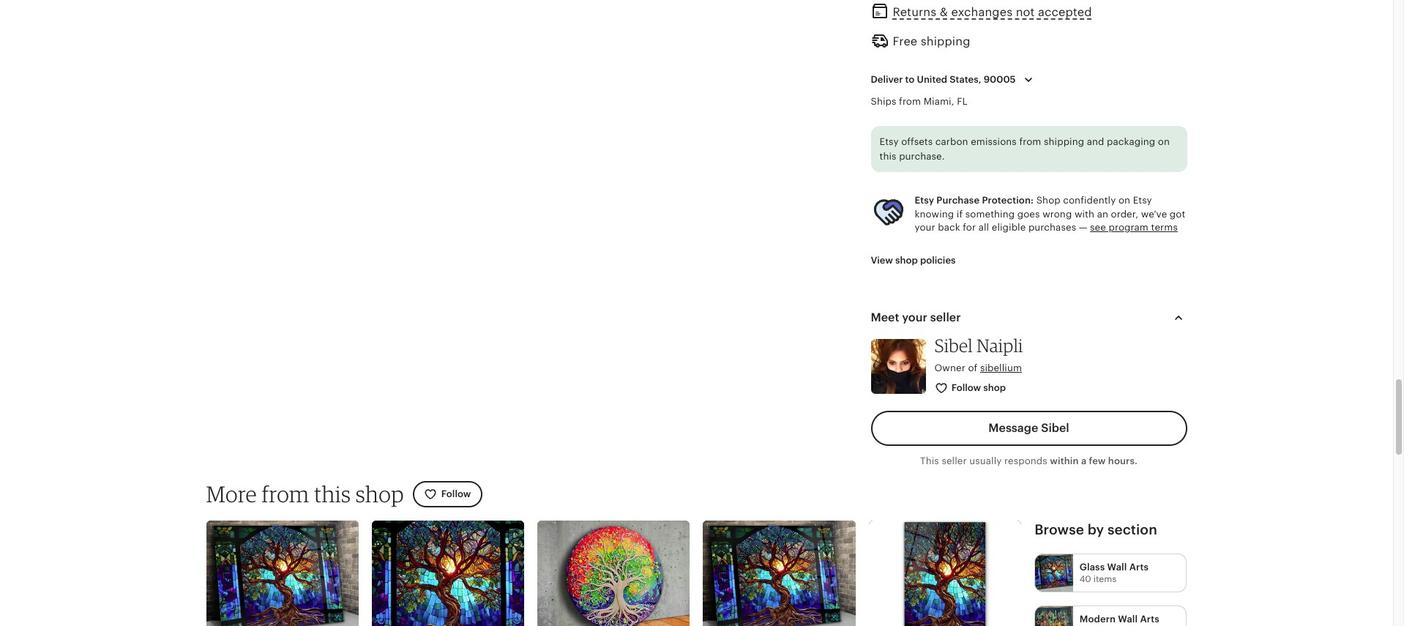 Task type: vqa. For each thing, say whether or not it's contained in the screenshot.
'etsy' for Etsy offsets carbon emissions from shipping and packaging on this purchase.
yes



Task type: describe. For each thing, give the bounding box(es) containing it.
goes
[[1018, 208, 1040, 219]]

shop for follow
[[984, 382, 1006, 393]]

items
[[1094, 574, 1117, 584]]

sibel naipli owner of sibellium
[[935, 335, 1023, 374]]

an
[[1097, 208, 1109, 219]]

owner
[[935, 363, 966, 374]]

few
[[1089, 455, 1106, 466]]

purchases
[[1029, 222, 1076, 233]]

exchanges
[[951, 6, 1013, 18]]

miami,
[[924, 96, 955, 107]]

sibel inside sibel naipli owner of sibellium
[[935, 335, 973, 357]]

hours.
[[1108, 455, 1138, 466]]

1 vertical spatial seller
[[942, 455, 967, 466]]

terms
[[1151, 222, 1178, 233]]

shipping inside etsy offsets carbon emissions from shipping and packaging on this purchase.
[[1044, 136, 1085, 147]]

returns & exchanges not accepted
[[893, 6, 1092, 18]]

states,
[[950, 74, 982, 85]]

purchase.
[[899, 151, 945, 162]]

from for ships from miami, fl
[[899, 96, 921, 107]]

view shop policies
[[871, 255, 956, 266]]

protection:
[[982, 195, 1034, 206]]

arts for modern wall arts
[[1140, 614, 1160, 625]]

sibel inside button
[[1041, 422, 1070, 434]]

see
[[1090, 222, 1106, 233]]

deliver
[[871, 74, 903, 85]]

tree of life wall art-stained glass decor-large wall art-wall hangings-office home decor-interior design idea-modern wall art gift image
[[869, 521, 1022, 626]]

wrong
[[1043, 208, 1072, 219]]

by
[[1088, 522, 1104, 538]]

fl
[[957, 96, 968, 107]]

etsy for etsy offsets carbon emissions from shipping and packaging on this purchase.
[[880, 136, 899, 147]]

of
[[968, 363, 978, 374]]

to
[[905, 74, 915, 85]]

deliver to united states, 90005
[[871, 74, 1016, 85]]

more
[[206, 480, 257, 507]]

order,
[[1111, 208, 1139, 219]]

sibellium
[[980, 363, 1022, 374]]

returns
[[893, 6, 937, 18]]

meet your seller
[[871, 311, 961, 324]]

modern wall arts
[[1080, 614, 1160, 625]]

free
[[893, 35, 918, 48]]

deliver to united states, 90005 button
[[860, 64, 1049, 95]]

ships
[[871, 96, 897, 107]]

&
[[940, 6, 948, 18]]

with
[[1075, 208, 1095, 219]]

within
[[1050, 455, 1079, 466]]

glass wall arts 40 items
[[1080, 561, 1149, 584]]

1 vertical spatial this
[[314, 480, 351, 507]]

usually
[[970, 455, 1002, 466]]

section
[[1108, 522, 1158, 538]]

confidently
[[1063, 195, 1116, 206]]

from for more from this shop
[[262, 480, 309, 507]]

not
[[1016, 6, 1035, 18]]

etsy purchase protection:
[[915, 195, 1034, 206]]

browse
[[1035, 522, 1084, 538]]

shop confidently on etsy knowing if something goes wrong with an order, we've got your back for all eligible purchases —
[[915, 195, 1186, 233]]

tree of life wall art-mega size-stained wall art-stained window decor-tempered glass wall art-large wall art-wall hangings-glass printing image
[[538, 521, 690, 626]]

meet your seller button
[[858, 300, 1200, 335]]

from inside etsy offsets carbon emissions from shipping and packaging on this purchase.
[[1020, 136, 1042, 147]]

glass
[[1080, 561, 1105, 572]]

see program terms
[[1090, 222, 1178, 233]]

carbon
[[936, 136, 968, 147]]



Task type: locate. For each thing, give the bounding box(es) containing it.
2 horizontal spatial etsy
[[1133, 195, 1152, 206]]

this inside etsy offsets carbon emissions from shipping and packaging on this purchase.
[[880, 151, 897, 162]]

0 vertical spatial follow
[[952, 382, 981, 393]]

got
[[1170, 208, 1186, 219]]

2 horizontal spatial shop
[[984, 382, 1006, 393]]

follow for follow
[[441, 488, 471, 499]]

2 horizontal spatial from
[[1020, 136, 1042, 147]]

1 vertical spatial shipping
[[1044, 136, 1085, 147]]

this
[[880, 151, 897, 162], [314, 480, 351, 507]]

message sibel button
[[871, 411, 1187, 446]]

emissions
[[971, 136, 1017, 147]]

arts
[[1130, 561, 1149, 572], [1140, 614, 1160, 625]]

view shop policies button
[[860, 247, 967, 274]]

see program terms link
[[1090, 222, 1178, 233]]

0 horizontal spatial this
[[314, 480, 351, 507]]

your right meet
[[902, 311, 928, 324]]

follow inside button
[[952, 382, 981, 393]]

etsy for etsy purchase protection:
[[915, 195, 934, 206]]

sibellium link
[[980, 363, 1022, 374]]

all
[[979, 222, 989, 233]]

1 vertical spatial from
[[1020, 136, 1042, 147]]

wall up items
[[1108, 561, 1127, 572]]

follow shop
[[952, 382, 1006, 393]]

arts down section
[[1130, 561, 1149, 572]]

eligible
[[992, 222, 1026, 233]]

on right packaging
[[1158, 136, 1170, 147]]

0 horizontal spatial shop
[[356, 480, 404, 507]]

this seller usually responds within a few hours.
[[920, 455, 1138, 466]]

0 vertical spatial sibel
[[935, 335, 973, 357]]

0 horizontal spatial shipping
[[921, 35, 971, 48]]

a
[[1081, 455, 1087, 466]]

1 vertical spatial on
[[1119, 195, 1131, 206]]

2 vertical spatial shop
[[356, 480, 404, 507]]

seller right this
[[942, 455, 967, 466]]

shop for view
[[896, 255, 918, 266]]

1 horizontal spatial shop
[[896, 255, 918, 266]]

0 vertical spatial shipping
[[921, 35, 971, 48]]

back
[[938, 222, 960, 233]]

ships from miami, fl
[[871, 96, 968, 107]]

accepted
[[1038, 6, 1092, 18]]

40
[[1080, 574, 1091, 584]]

wall right modern on the right
[[1118, 614, 1138, 625]]

etsy up we've
[[1133, 195, 1152, 206]]

message sibel
[[989, 422, 1070, 434]]

on inside shop confidently on etsy knowing if something goes wrong with an order, we've got your back for all eligible purchases —
[[1119, 195, 1131, 206]]

1 horizontal spatial this
[[880, 151, 897, 162]]

seller
[[930, 311, 961, 324], [942, 455, 967, 466]]

1 horizontal spatial from
[[899, 96, 921, 107]]

sibel
[[935, 335, 973, 357], [1041, 422, 1070, 434]]

etsy inside shop confidently on etsy knowing if something goes wrong with an order, we've got your back for all eligible purchases —
[[1133, 195, 1152, 206]]

on inside etsy offsets carbon emissions from shipping and packaging on this purchase.
[[1158, 136, 1170, 147]]

sibel naipli image
[[871, 339, 926, 394]]

from right more
[[262, 480, 309, 507]]

wall for glass
[[1108, 561, 1127, 572]]

modern
[[1080, 614, 1116, 625]]

shipping
[[921, 35, 971, 48], [1044, 136, 1085, 147]]

offsets
[[901, 136, 933, 147]]

shop down sibellium link
[[984, 382, 1006, 393]]

shop right the view
[[896, 255, 918, 266]]

wall for modern
[[1118, 614, 1138, 625]]

90005
[[984, 74, 1016, 85]]

responds
[[1005, 455, 1048, 466]]

this
[[920, 455, 939, 466]]

seller up sibel naipli owner of sibellium
[[930, 311, 961, 324]]

0 vertical spatial seller
[[930, 311, 961, 324]]

tree of life-glass wall art-modern wall art gift-stained glass art-large wall art-wall hangings-office wall art-office wall decoration image
[[206, 521, 359, 626]]

your inside shop confidently on etsy knowing if something goes wrong with an order, we've got your back for all eligible purchases —
[[915, 222, 936, 233]]

0 vertical spatial from
[[899, 96, 921, 107]]

on up 'order,'
[[1119, 195, 1131, 206]]

1 horizontal spatial sibel
[[1041, 422, 1070, 434]]

if
[[957, 208, 963, 219]]

0 horizontal spatial sibel
[[935, 335, 973, 357]]

and
[[1087, 136, 1105, 147]]

united
[[917, 74, 948, 85]]

program
[[1109, 222, 1149, 233]]

—
[[1079, 222, 1088, 233]]

1 vertical spatial your
[[902, 311, 928, 324]]

follow
[[952, 382, 981, 393], [441, 488, 471, 499]]

shipping left and
[[1044, 136, 1085, 147]]

follow inside button
[[441, 488, 471, 499]]

meet
[[871, 311, 899, 324]]

0 horizontal spatial follow
[[441, 488, 471, 499]]

shop
[[1037, 195, 1061, 206]]

from right emissions
[[1020, 136, 1042, 147]]

arts inside "glass wall arts 40 items"
[[1130, 561, 1149, 572]]

0 vertical spatial on
[[1158, 136, 1170, 147]]

shop inside 'button'
[[896, 255, 918, 266]]

1 horizontal spatial follow
[[952, 382, 981, 393]]

we've
[[1141, 208, 1167, 219]]

1 horizontal spatial shipping
[[1044, 136, 1085, 147]]

sibel up the owner
[[935, 335, 973, 357]]

0 vertical spatial shop
[[896, 255, 918, 266]]

etsy left offsets
[[880, 136, 899, 147]]

2 vertical spatial from
[[262, 480, 309, 507]]

0 horizontal spatial from
[[262, 480, 309, 507]]

for
[[963, 222, 976, 233]]

returns & exchanges not accepted button
[[893, 1, 1092, 23]]

sibel up within
[[1041, 422, 1070, 434]]

1 horizontal spatial etsy
[[915, 195, 934, 206]]

browse by section
[[1035, 522, 1158, 538]]

from down to
[[899, 96, 921, 107]]

knowing
[[915, 208, 954, 219]]

shop left follow button at the left of the page
[[356, 480, 404, 507]]

1 vertical spatial arts
[[1140, 614, 1160, 625]]

shop
[[896, 255, 918, 266], [984, 382, 1006, 393], [356, 480, 404, 507]]

0 vertical spatial this
[[880, 151, 897, 162]]

seller inside 'meet your seller' dropdown button
[[930, 311, 961, 324]]

0 vertical spatial your
[[915, 222, 936, 233]]

follow button
[[413, 481, 482, 508]]

follow for follow shop
[[952, 382, 981, 393]]

see more listings in the modern wall arts section image
[[1035, 607, 1073, 626]]

0 horizontal spatial on
[[1119, 195, 1131, 206]]

your down knowing at the right top of page
[[915, 222, 936, 233]]

1 vertical spatial follow
[[441, 488, 471, 499]]

wall
[[1108, 561, 1127, 572], [1118, 614, 1138, 625]]

etsy
[[880, 136, 899, 147], [915, 195, 934, 206], [1133, 195, 1152, 206]]

etsy up knowing at the right top of page
[[915, 195, 934, 206]]

purchase
[[937, 195, 980, 206]]

follow shop button
[[924, 375, 1019, 402]]

naipli
[[977, 335, 1023, 357]]

wall inside "glass wall arts 40 items"
[[1108, 561, 1127, 572]]

1 vertical spatial wall
[[1118, 614, 1138, 625]]

arts for glass wall arts 40 items
[[1130, 561, 1149, 572]]

policies
[[920, 255, 956, 266]]

stained glass tree of life-tempered glass wall art-mega size-stained wall art-stained window decor-tree of life wall decor-large wall art image
[[372, 521, 524, 626]]

see more listings in the glass wall arts section image
[[1035, 554, 1073, 592]]

on
[[1158, 136, 1170, 147], [1119, 195, 1131, 206]]

free shipping
[[893, 35, 971, 48]]

something
[[966, 208, 1015, 219]]

view
[[871, 255, 893, 266]]

1 vertical spatial sibel
[[1041, 422, 1070, 434]]

etsy offsets carbon emissions from shipping and packaging on this purchase.
[[880, 136, 1170, 162]]

your
[[915, 222, 936, 233], [902, 311, 928, 324]]

shipping down &
[[921, 35, 971, 48]]

0 vertical spatial arts
[[1130, 561, 1149, 572]]

more from this shop
[[206, 480, 404, 507]]

message
[[989, 422, 1039, 434]]

0 vertical spatial wall
[[1108, 561, 1127, 572]]

arts right modern on the right
[[1140, 614, 1160, 625]]

1 horizontal spatial on
[[1158, 136, 1170, 147]]

your inside dropdown button
[[902, 311, 928, 324]]

etsy inside etsy offsets carbon emissions from shipping and packaging on this purchase.
[[880, 136, 899, 147]]

from
[[899, 96, 921, 107], [1020, 136, 1042, 147], [262, 480, 309, 507]]

tree of life-glass wall art-stained glass art-large wall art-wall hangings-modern wall art gift-office wall art-office wall decoration image
[[703, 521, 856, 626]]

1 vertical spatial shop
[[984, 382, 1006, 393]]

0 horizontal spatial etsy
[[880, 136, 899, 147]]

shop inside button
[[984, 382, 1006, 393]]

packaging
[[1107, 136, 1156, 147]]



